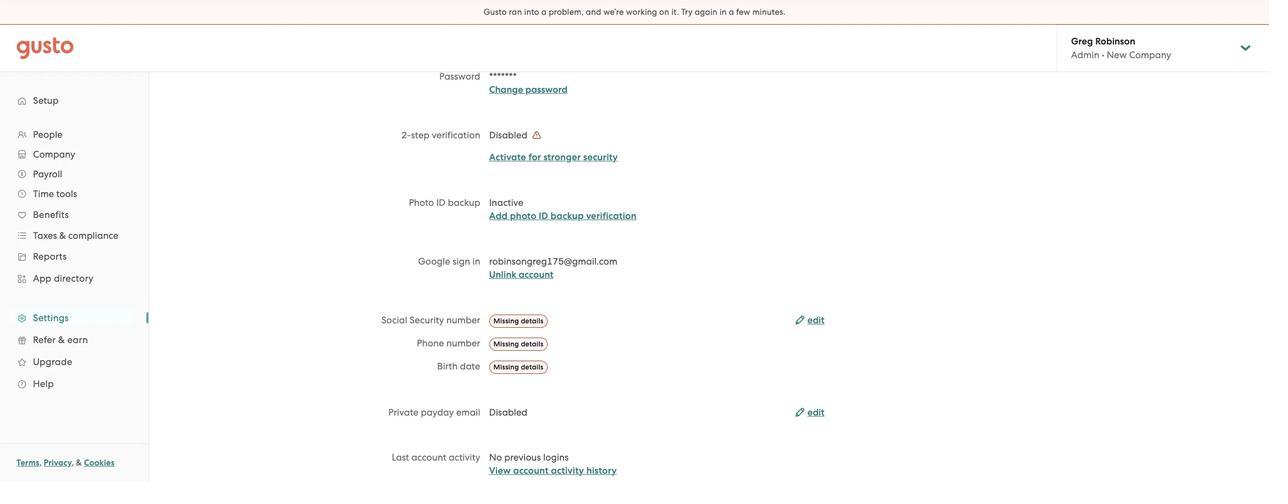Task type: vqa. For each thing, say whether or not it's contained in the screenshot.
earn "&"
yes



Task type: describe. For each thing, give the bounding box(es) containing it.
birth date
[[437, 361, 480, 372]]

robinsongreg175@gmail.com
[[489, 256, 617, 267]]

unlink
[[489, 269, 517, 281]]

working
[[626, 7, 657, 17]]

robinsongreg175@gmail.com unlink account
[[489, 256, 617, 281]]

0 vertical spatial id
[[436, 197, 446, 208]]

account inside "robinsongreg175@gmail.com unlink account"
[[519, 269, 553, 281]]

social
[[381, 315, 407, 326]]

refer
[[33, 335, 56, 346]]

setup link
[[11, 91, 137, 111]]

social security number
[[381, 315, 480, 326]]

1 edit button from the top
[[795, 315, 825, 328]]

1 horizontal spatial in
[[720, 7, 727, 17]]

history
[[586, 466, 617, 477]]

activity inside no previous logins view account activity history
[[551, 466, 584, 477]]

benefits link
[[11, 205, 137, 225]]

missing details for social security number
[[494, 317, 544, 325]]

for
[[529, 152, 541, 163]]

view account activity history link
[[489, 466, 617, 477]]

reports link
[[11, 247, 137, 267]]

last account activity
[[392, 452, 480, 463]]

help link
[[11, 374, 137, 394]]

add
[[489, 211, 508, 222]]

edit for first edit button from the bottom
[[808, 407, 825, 419]]

it.
[[672, 7, 679, 17]]

inactive add photo id backup verification
[[489, 197, 637, 222]]

photo id backup
[[409, 197, 480, 208]]

add photo id backup verification button
[[489, 210, 637, 223]]

email
[[456, 407, 480, 418]]

again
[[695, 7, 718, 17]]

unlink account button
[[489, 269, 553, 282]]

earn
[[67, 335, 88, 346]]

gusto
[[484, 7, 507, 17]]

details for phone number
[[521, 340, 544, 348]]

2 a from the left
[[729, 7, 734, 17]]

directory
[[54, 273, 94, 284]]

details for birth date
[[521, 363, 544, 371]]

change
[[489, 84, 523, 96]]

1 vertical spatial account
[[412, 452, 446, 463]]

company inside dropdown button
[[33, 149, 75, 160]]

app
[[33, 273, 51, 284]]

•
[[1102, 49, 1105, 60]]

gusto ran into a problem, and we're working on it. try again in a few minutes.
[[484, 7, 786, 17]]

google
[[418, 256, 450, 267]]

missing for social security number
[[494, 317, 519, 325]]

robinson
[[1095, 36, 1135, 47]]

help
[[33, 379, 54, 390]]

terms link
[[16, 459, 39, 469]]

problem,
[[549, 7, 584, 17]]

security
[[410, 315, 444, 326]]

photo
[[409, 197, 434, 208]]

missing for phone number
[[494, 340, 519, 348]]

on
[[659, 7, 669, 17]]

few
[[736, 7, 750, 17]]

date
[[460, 361, 480, 372]]

password
[[439, 71, 480, 82]]

photo
[[510, 211, 537, 222]]

greg
[[1071, 36, 1093, 47]]

time
[[33, 189, 54, 200]]

account inside no previous logins view account activity history
[[513, 466, 549, 477]]

*******
[[489, 71, 517, 82]]

company button
[[11, 145, 137, 164]]

0 horizontal spatial activity
[[449, 452, 480, 463]]

terms , privacy , & cookies
[[16, 459, 115, 469]]

payroll button
[[11, 164, 137, 184]]

setup
[[33, 95, 59, 106]]

minutes.
[[753, 7, 786, 17]]

phone number
[[417, 338, 480, 349]]

2-
[[401, 130, 411, 141]]

******* change password
[[489, 71, 568, 96]]

and
[[586, 7, 601, 17]]

tools
[[56, 189, 77, 200]]

last
[[392, 452, 409, 463]]

security
[[583, 152, 618, 163]]

settings link
[[11, 308, 137, 328]]

cookies button
[[84, 457, 115, 470]]

disabled for email
[[489, 407, 527, 418]]

activate for stronger security
[[489, 152, 618, 163]]

refer & earn
[[33, 335, 88, 346]]

1 , from the left
[[39, 459, 42, 469]]

taxes & compliance button
[[11, 226, 137, 246]]



Task type: locate. For each thing, give the bounding box(es) containing it.
change password button
[[489, 84, 568, 97]]

upgrade
[[33, 357, 72, 368]]

ran
[[509, 7, 522, 17]]

1 vertical spatial verification
[[586, 211, 637, 222]]

backup left inactive
[[448, 197, 480, 208]]

&
[[59, 230, 66, 241], [58, 335, 65, 346], [76, 459, 82, 469]]

activity
[[449, 452, 480, 463], [551, 466, 584, 477]]

1 horizontal spatial company
[[1129, 49, 1171, 60]]

previous
[[504, 452, 541, 463]]

account right last
[[412, 452, 446, 463]]

1 vertical spatial edit
[[808, 407, 825, 419]]

3 missing details from the top
[[494, 363, 544, 371]]

2 number from the top
[[446, 338, 480, 349]]

list
[[0, 125, 148, 395]]

2-step verification
[[401, 130, 480, 141]]

1 horizontal spatial backup
[[551, 211, 584, 222]]

1 vertical spatial missing details
[[494, 340, 544, 348]]

1 vertical spatial edit button
[[795, 407, 825, 420]]

3 missing from the top
[[494, 363, 519, 371]]

company right new
[[1129, 49, 1171, 60]]

0 vertical spatial in
[[720, 7, 727, 17]]

id inside 'inactive add photo id backup verification'
[[539, 211, 548, 222]]

privacy
[[44, 459, 72, 469]]

1 disabled from the top
[[489, 130, 530, 141]]

1 vertical spatial company
[[33, 149, 75, 160]]

company
[[1129, 49, 1171, 60], [33, 149, 75, 160]]

payday
[[421, 407, 454, 418]]

account
[[519, 269, 553, 281], [412, 452, 446, 463], [513, 466, 549, 477]]

1 horizontal spatial ,
[[72, 459, 74, 469]]

2 , from the left
[[72, 459, 74, 469]]

id right photo
[[539, 211, 548, 222]]

2 missing from the top
[[494, 340, 519, 348]]

1 vertical spatial missing
[[494, 340, 519, 348]]

0 horizontal spatial in
[[472, 256, 480, 267]]

reports
[[33, 251, 67, 262]]

2 vertical spatial missing
[[494, 363, 519, 371]]

time tools
[[33, 189, 77, 200]]

settings
[[33, 313, 69, 324]]

, left the privacy
[[39, 459, 42, 469]]

1 horizontal spatial verification
[[586, 211, 637, 222]]

1 missing from the top
[[494, 317, 519, 325]]

1 vertical spatial in
[[472, 256, 480, 267]]

0 vertical spatial activity
[[449, 452, 480, 463]]

gusto navigation element
[[0, 72, 148, 413]]

1 vertical spatial activity
[[551, 466, 584, 477]]

edit for 2nd edit button from the bottom of the page
[[808, 315, 825, 327]]

a left few
[[729, 7, 734, 17]]

1 vertical spatial details
[[521, 340, 544, 348]]

new
[[1107, 49, 1127, 60]]

phone
[[417, 338, 444, 349]]

google sign in
[[418, 256, 480, 267]]

id
[[436, 197, 446, 208], [539, 211, 548, 222]]

2 edit button from the top
[[795, 407, 825, 420]]

logins
[[543, 452, 569, 463]]

1 a from the left
[[541, 7, 547, 17]]

2 missing details from the top
[[494, 340, 544, 348]]

& for compliance
[[59, 230, 66, 241]]

privacy link
[[44, 459, 72, 469]]

activate
[[489, 152, 526, 163]]

missing for birth date
[[494, 363, 519, 371]]

try
[[681, 7, 693, 17]]

2 edit from the top
[[808, 407, 825, 419]]

step
[[411, 130, 430, 141]]

disabled
[[489, 130, 530, 141], [489, 407, 527, 418]]

app directory
[[33, 273, 94, 284]]

number up birth date
[[446, 338, 480, 349]]

verification inside 'inactive add photo id backup verification'
[[586, 211, 637, 222]]

missing details for birth date
[[494, 363, 544, 371]]

greg robinson admin • new company
[[1071, 36, 1171, 60]]

1 vertical spatial disabled
[[489, 407, 527, 418]]

0 vertical spatial missing details
[[494, 317, 544, 325]]

inactive
[[489, 197, 523, 208]]

0 vertical spatial missing
[[494, 317, 519, 325]]

list containing people
[[0, 125, 148, 395]]

1 edit from the top
[[808, 315, 825, 327]]

1 missing details from the top
[[494, 317, 544, 325]]

upgrade link
[[11, 352, 137, 372]]

0 vertical spatial disabled
[[489, 130, 530, 141]]

3 details from the top
[[521, 363, 544, 371]]

0 horizontal spatial verification
[[432, 130, 480, 141]]

0 horizontal spatial company
[[33, 149, 75, 160]]

activate for stronger security link
[[489, 152, 618, 163]]

compliance
[[68, 230, 118, 241]]

1 details from the top
[[521, 317, 544, 325]]

0 horizontal spatial ,
[[39, 459, 42, 469]]

0 vertical spatial number
[[446, 315, 480, 326]]

home image
[[16, 37, 74, 59]]

1 vertical spatial id
[[539, 211, 548, 222]]

payroll
[[33, 169, 62, 180]]

2 vertical spatial details
[[521, 363, 544, 371]]

cookies
[[84, 459, 115, 469]]

0 vertical spatial company
[[1129, 49, 1171, 60]]

view
[[489, 466, 511, 477]]

disabled up the activate
[[489, 130, 530, 141]]

backup inside 'inactive add photo id backup verification'
[[551, 211, 584, 222]]

1 horizontal spatial id
[[539, 211, 548, 222]]

disabled right email
[[489, 407, 527, 418]]

missing details
[[494, 317, 544, 325], [494, 340, 544, 348], [494, 363, 544, 371]]

into
[[524, 7, 539, 17]]

& for earn
[[58, 335, 65, 346]]

1 vertical spatial number
[[446, 338, 480, 349]]

0 vertical spatial &
[[59, 230, 66, 241]]

verification
[[432, 130, 480, 141], [586, 211, 637, 222]]

missing
[[494, 317, 519, 325], [494, 340, 519, 348], [494, 363, 519, 371]]

,
[[39, 459, 42, 469], [72, 459, 74, 469]]

people button
[[11, 125, 137, 145]]

account down previous
[[513, 466, 549, 477]]

a
[[541, 7, 547, 17], [729, 7, 734, 17]]

1 vertical spatial &
[[58, 335, 65, 346]]

1 horizontal spatial activity
[[551, 466, 584, 477]]

birth
[[437, 361, 458, 372]]

module__icon___go7vc image
[[533, 131, 541, 140]]

& inside dropdown button
[[59, 230, 66, 241]]

people
[[33, 129, 63, 140]]

no
[[489, 452, 502, 463]]

2 details from the top
[[521, 340, 544, 348]]

in right again
[[720, 7, 727, 17]]

company down people
[[33, 149, 75, 160]]

2 disabled from the top
[[489, 407, 527, 418]]

2 vertical spatial missing details
[[494, 363, 544, 371]]

0 vertical spatial details
[[521, 317, 544, 325]]

a right into
[[541, 7, 547, 17]]

taxes
[[33, 230, 57, 241]]

1 number from the top
[[446, 315, 480, 326]]

edit button
[[795, 315, 825, 328], [795, 407, 825, 420]]

2 vertical spatial &
[[76, 459, 82, 469]]

no previous logins view account activity history
[[489, 452, 617, 477]]

& left earn
[[58, 335, 65, 346]]

account down the robinsongreg175@gmail.com
[[519, 269, 553, 281]]

1 horizontal spatial a
[[729, 7, 734, 17]]

details for social security number
[[521, 317, 544, 325]]

0 vertical spatial edit
[[808, 315, 825, 327]]

0 horizontal spatial id
[[436, 197, 446, 208]]

backup right photo
[[551, 211, 584, 222]]

in right sign
[[472, 256, 480, 267]]

0 horizontal spatial backup
[[448, 197, 480, 208]]

company inside greg robinson admin • new company
[[1129, 49, 1171, 60]]

private payday email
[[388, 407, 480, 418]]

backup
[[448, 197, 480, 208], [551, 211, 584, 222]]

password
[[525, 84, 568, 96]]

0 vertical spatial backup
[[448, 197, 480, 208]]

0 vertical spatial verification
[[432, 130, 480, 141]]

missing details for phone number
[[494, 340, 544, 348]]

activity down logins
[[551, 466, 584, 477]]

& right taxes
[[59, 230, 66, 241]]

activity left "no"
[[449, 452, 480, 463]]

taxes & compliance
[[33, 230, 118, 241]]

admin
[[1071, 49, 1100, 60]]

private
[[388, 407, 419, 418]]

terms
[[16, 459, 39, 469]]

number
[[446, 315, 480, 326], [446, 338, 480, 349]]

2 vertical spatial account
[[513, 466, 549, 477]]

time tools button
[[11, 184, 137, 204]]

, left "cookies" button
[[72, 459, 74, 469]]

0 vertical spatial account
[[519, 269, 553, 281]]

0 horizontal spatial a
[[541, 7, 547, 17]]

id right photo at the left of the page
[[436, 197, 446, 208]]

disabled for verification
[[489, 130, 530, 141]]

0 vertical spatial edit button
[[795, 315, 825, 328]]

app directory link
[[11, 269, 137, 289]]

& left "cookies" button
[[76, 459, 82, 469]]

number up phone number
[[446, 315, 480, 326]]

1 vertical spatial backup
[[551, 211, 584, 222]]



